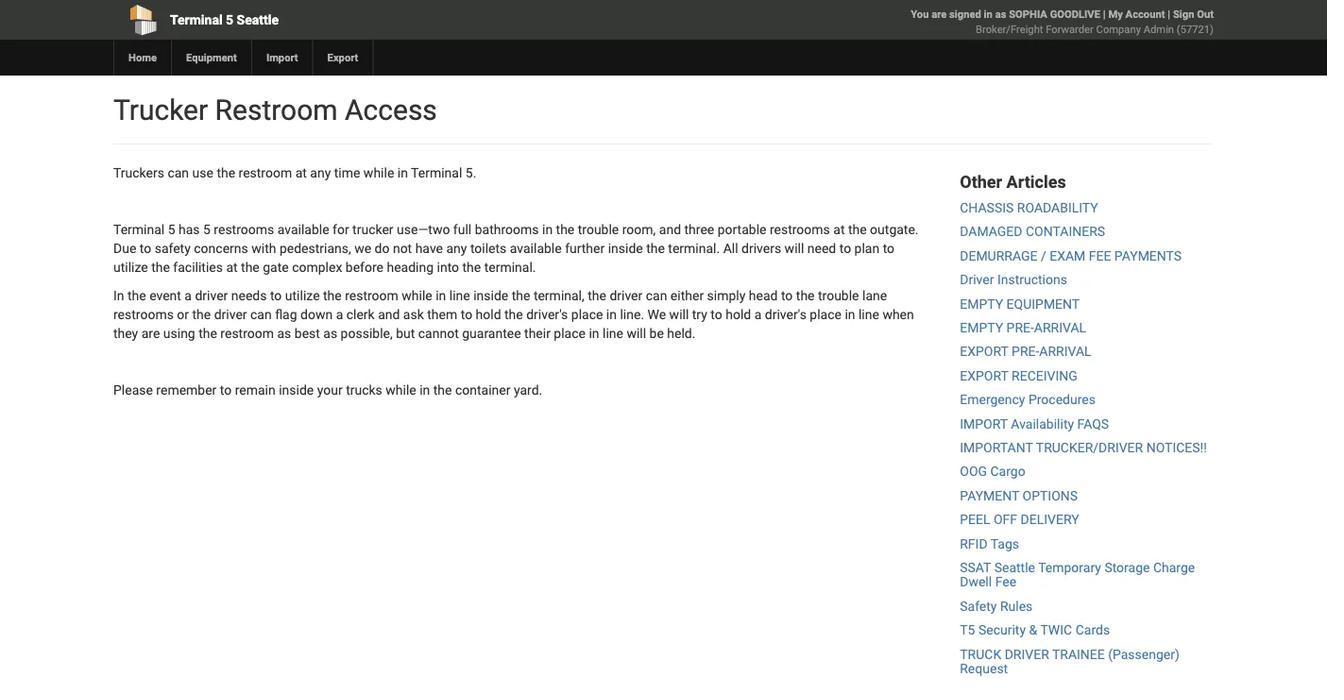 Task type: vqa. For each thing, say whether or not it's contained in the screenshot.
trouble to the top
yes



Task type: describe. For each thing, give the bounding box(es) containing it.
5.
[[466, 165, 476, 180]]

equipment
[[1007, 296, 1080, 312]]

the down safety
[[151, 259, 170, 275]]

truckers can use the restroom at any time while in terminal 5.
[[113, 165, 476, 180]]

equipment
[[186, 51, 237, 64]]

down
[[300, 307, 333, 322]]

driver
[[960, 272, 994, 288]]

payments
[[1115, 248, 1182, 264]]

2 empty from the top
[[960, 320, 1003, 336]]

the right in at left top
[[128, 288, 146, 303]]

trucker
[[113, 93, 208, 127]]

trainee
[[1052, 647, 1105, 662]]

trucker restroom access
[[113, 93, 437, 127]]

1 export from the top
[[960, 344, 1009, 360]]

the down room,
[[646, 240, 665, 256]]

in left the when
[[845, 307, 855, 322]]

receiving
[[1012, 368, 1078, 384]]

with
[[251, 240, 276, 256]]

as inside you are signed in as sophia goodlive | my account | sign out broker/freight forwarder company admin (57721)
[[995, 8, 1007, 20]]

account
[[1126, 8, 1165, 20]]

trucks
[[346, 382, 382, 398]]

export link
[[312, 40, 373, 76]]

trouble inside the in the event a driver needs to utilize the restroom while in line inside the terminal, the driver can either simply head to the trouble lane restrooms or the driver can flag down a clerk and ask them to hold the driver's place in line. we will try to hold a driver's place in line when they are using the restroom as best as possible, but cannot guarantee their place in line will be held.
[[818, 288, 859, 303]]

empty equipment link
[[960, 296, 1080, 312]]

1 horizontal spatial a
[[336, 307, 343, 322]]

the right terminal,
[[588, 288, 606, 303]]

2 vertical spatial while
[[386, 382, 416, 398]]

1 vertical spatial terminal
[[411, 165, 462, 180]]

the up plan
[[848, 222, 867, 237]]

remain
[[235, 382, 276, 398]]

broker/freight
[[976, 23, 1043, 35]]

1 vertical spatial arrival
[[1040, 344, 1092, 360]]

terminal for has
[[113, 222, 165, 237]]

1 horizontal spatial restrooms
[[214, 222, 274, 237]]

room,
[[622, 222, 656, 237]]

0 horizontal spatial inside
[[279, 382, 314, 398]]

temporary
[[1038, 560, 1102, 576]]

to left plan
[[840, 240, 851, 256]]

peel
[[960, 512, 991, 528]]

to right them
[[461, 307, 473, 322]]

use—two
[[397, 222, 450, 237]]

utilize inside terminal 5 has 5 restrooms available for trucker use—two full bathrooms in the trouble room, and three portable restrooms at the outgate. due to safety concerns with pedestrians, we do not have any toilets available further inside the terminal. all drivers will need to plan to utilize the facilities at the gate complex before heading into the terminal.
[[113, 259, 148, 275]]

try
[[692, 307, 707, 322]]

0 horizontal spatial a
[[185, 288, 192, 303]]

before
[[346, 259, 384, 275]]

1 horizontal spatial as
[[323, 325, 337, 341]]

&
[[1029, 623, 1038, 638]]

due
[[113, 240, 136, 256]]

the up "further"
[[556, 222, 575, 237]]

the right head
[[796, 288, 815, 303]]

any inside terminal 5 has 5 restrooms available for trucker use—two full bathrooms in the trouble room, and three portable restrooms at the outgate. due to safety concerns with pedestrians, we do not have any toilets available further inside the terminal. all drivers will need to plan to utilize the facilities at the gate complex before heading into the terminal.
[[446, 240, 467, 256]]

0 vertical spatial at
[[295, 165, 307, 180]]

options
[[1023, 488, 1078, 504]]

2 driver's from the left
[[765, 307, 807, 322]]

damaged containers link
[[960, 224, 1105, 240]]

use
[[192, 165, 213, 180]]

truck driver trainee (passenger) request link
[[960, 647, 1180, 677]]

place down the need
[[810, 307, 842, 322]]

admin
[[1144, 23, 1174, 35]]

yard.
[[514, 382, 543, 398]]

0 horizontal spatial seattle
[[237, 12, 279, 27]]

to up flag
[[270, 288, 282, 303]]

sophia
[[1009, 8, 1048, 20]]

inside inside the in the event a driver needs to utilize the restroom while in line inside the terminal, the driver can either simply head to the trouble lane restrooms or the driver can flag down a clerk and ask them to hold the driver's place in line. we will try to hold a driver's place in line when they are using the restroom as best as possible, but cannot guarantee their place in line will be held.
[[474, 288, 509, 303]]

in right time
[[398, 165, 408, 180]]

home link
[[113, 40, 171, 76]]

complex
[[292, 259, 342, 275]]

terminal,
[[534, 288, 585, 303]]

demurrage / exam fee payments link
[[960, 248, 1182, 264]]

1 driver's from the left
[[526, 307, 568, 322]]

security
[[979, 623, 1026, 638]]

in
[[113, 288, 124, 303]]

in up them
[[436, 288, 446, 303]]

either
[[671, 288, 704, 303]]

be
[[650, 325, 664, 341]]

held.
[[667, 325, 696, 341]]

1 horizontal spatial available
[[510, 240, 562, 256]]

in inside you are signed in as sophia goodlive | my account | sign out broker/freight forwarder company admin (57721)
[[984, 8, 993, 20]]

2 vertical spatial line
[[603, 325, 624, 341]]

2 vertical spatial restroom
[[220, 325, 274, 341]]

terminal for seattle
[[170, 12, 223, 27]]

event
[[149, 288, 181, 303]]

do
[[375, 240, 390, 256]]

payment
[[960, 488, 1019, 504]]

to left remain
[[220, 382, 232, 398]]

out
[[1197, 8, 1214, 20]]

(57721)
[[1177, 23, 1214, 35]]

0 vertical spatial restroom
[[239, 165, 292, 180]]

0 horizontal spatial terminal.
[[484, 259, 536, 275]]

possible,
[[341, 325, 393, 341]]

1 | from the left
[[1103, 8, 1106, 20]]

t5 security & twic cards link
[[960, 623, 1110, 638]]

0 vertical spatial pre-
[[1007, 320, 1034, 336]]

fee
[[995, 575, 1017, 590]]

1 vertical spatial restroom
[[345, 288, 399, 303]]

not
[[393, 240, 412, 256]]

safety
[[155, 240, 191, 256]]

emergency
[[960, 392, 1025, 408]]

the right using
[[199, 325, 217, 341]]

in the event a driver needs to utilize the restroom while in line inside the terminal, the driver can either simply head to the trouble lane restrooms or the driver can flag down a clerk and ask them to hold the driver's place in line. we will try to hold a driver's place in line when they are using the restroom as best as possible, but cannot guarantee their place in line will be held.
[[113, 288, 914, 341]]

sign out link
[[1173, 8, 1214, 20]]

while inside the in the event a driver needs to utilize the restroom while in line inside the terminal, the driver can either simply head to the trouble lane restrooms or the driver can flag down a clerk and ask them to hold the driver's place in line. we will try to hold a driver's place in line when they are using the restroom as best as possible, but cannot guarantee their place in line will be held.
[[402, 288, 432, 303]]

oog
[[960, 464, 987, 480]]

signed
[[950, 8, 981, 20]]

demurrage
[[960, 248, 1038, 264]]

ssat
[[960, 560, 991, 576]]

0 horizontal spatial line
[[450, 288, 470, 303]]

they
[[113, 325, 138, 341]]

the up down
[[323, 288, 342, 303]]

in left the line.
[[606, 307, 617, 322]]

place right their
[[554, 325, 586, 341]]

forwarder
[[1046, 23, 1094, 35]]

please remember to remain inside your trucks while in the container yard.
[[113, 382, 543, 398]]

export
[[327, 51, 358, 64]]

restroom
[[215, 93, 338, 127]]

we
[[354, 240, 371, 256]]

in inside terminal 5 has 5 restrooms available for trucker use—two full bathrooms in the trouble room, and three portable restrooms at the outgate. due to safety concerns with pedestrians, we do not have any toilets available further inside the terminal. all drivers will need to plan to utilize the facilities at the gate complex before heading into the terminal.
[[542, 222, 553, 237]]

(passenger)
[[1108, 647, 1180, 662]]

lane
[[863, 288, 887, 303]]

the right into
[[462, 259, 481, 275]]

terminal 5 seattle
[[170, 12, 279, 27]]

the left container
[[433, 382, 452, 398]]

are inside you are signed in as sophia goodlive | my account | sign out broker/freight forwarder company admin (57721)
[[932, 8, 947, 20]]

important trucker/driver notices!! link
[[960, 440, 1207, 456]]

and inside the in the event a driver needs to utilize the restroom while in line inside the terminal, the driver can either simply head to the trouble lane restrooms or the driver can flag down a clerk and ask them to hold the driver's place in line. we will try to hold a driver's place in line when they are using the restroom as best as possible, but cannot guarantee their place in line will be held.
[[378, 307, 400, 322]]

equipment link
[[171, 40, 251, 76]]

2 horizontal spatial at
[[834, 222, 845, 237]]

2 hold from the left
[[726, 307, 751, 322]]

2 | from the left
[[1168, 8, 1171, 20]]

has
[[179, 222, 200, 237]]

0 horizontal spatial available
[[277, 222, 329, 237]]

their
[[524, 325, 551, 341]]

clerk
[[346, 307, 375, 322]]



Task type: locate. For each thing, give the bounding box(es) containing it.
line up them
[[450, 288, 470, 303]]

0 horizontal spatial 5
[[168, 222, 175, 237]]

ssat seattle temporary storage charge dwell fee link
[[960, 560, 1195, 590]]

other
[[960, 172, 1003, 192]]

driver's up their
[[526, 307, 568, 322]]

inside up 'guarantee'
[[474, 288, 509, 303]]

goodlive
[[1050, 8, 1101, 20]]

0 vertical spatial export
[[960, 344, 1009, 360]]

1 horizontal spatial utilize
[[285, 288, 320, 303]]

0 horizontal spatial any
[[310, 165, 331, 180]]

import
[[266, 51, 298, 64]]

1 horizontal spatial inside
[[474, 288, 509, 303]]

to right try
[[711, 307, 723, 322]]

drivers
[[742, 240, 781, 256]]

export up 'emergency'
[[960, 368, 1009, 384]]

seattle up the import link
[[237, 12, 279, 27]]

0 vertical spatial available
[[277, 222, 329, 237]]

1 horizontal spatial can
[[250, 307, 272, 322]]

terminal 5 has 5 restrooms available for trucker use—two full bathrooms in the trouble room, and three portable restrooms at the outgate. due to safety concerns with pedestrians, we do not have any toilets available further inside the terminal. all drivers will need to plan to utilize the facilities at the gate complex before heading into the terminal.
[[113, 222, 919, 275]]

0 vertical spatial and
[[659, 222, 681, 237]]

1 horizontal spatial are
[[932, 8, 947, 20]]

inside down room,
[[608, 240, 643, 256]]

1 vertical spatial will
[[669, 307, 689, 322]]

at
[[295, 165, 307, 180], [834, 222, 845, 237], [226, 259, 238, 275]]

will up held.
[[669, 307, 689, 322]]

flag
[[275, 307, 297, 322]]

in
[[984, 8, 993, 20], [398, 165, 408, 180], [542, 222, 553, 237], [436, 288, 446, 303], [606, 307, 617, 322], [845, 307, 855, 322], [589, 325, 600, 341], [420, 382, 430, 398]]

1 vertical spatial any
[[446, 240, 467, 256]]

to down outgate.
[[883, 240, 895, 256]]

seattle inside other articles chassis roadability damaged containers demurrage / exam fee payments driver instructions empty equipment empty pre-arrival export pre-arrival export receiving emergency procedures import availability faqs important trucker/driver notices!! oog cargo payment options peel off delivery rfid tags ssat seattle temporary storage charge dwell fee safety rules t5 security & twic cards truck driver trainee (passenger) request
[[995, 560, 1035, 576]]

driver instructions link
[[960, 272, 1067, 288]]

utilize inside the in the event a driver needs to utilize the restroom while in line inside the terminal, the driver can either simply head to the trouble lane restrooms or the driver can flag down a clerk and ask them to hold the driver's place in line. we will try to hold a driver's place in line when they are using the restroom as best as possible, but cannot guarantee their place in line will be held.
[[285, 288, 320, 303]]

seattle down "tags"
[[995, 560, 1035, 576]]

1 vertical spatial while
[[402, 288, 432, 303]]

terminal left 5.
[[411, 165, 462, 180]]

can up "we"
[[646, 288, 667, 303]]

containers
[[1026, 224, 1105, 240]]

tags
[[991, 536, 1019, 552]]

the right use
[[217, 165, 235, 180]]

ask
[[403, 307, 424, 322]]

pre- down empty equipment 'link'
[[1007, 320, 1034, 336]]

to right head
[[781, 288, 793, 303]]

arrival down equipment
[[1034, 320, 1087, 336]]

5 up equipment
[[226, 12, 233, 27]]

restrooms up they
[[113, 307, 174, 322]]

0 vertical spatial can
[[168, 165, 189, 180]]

are inside the in the event a driver needs to utilize the restroom while in line inside the terminal, the driver can either simply head to the trouble lane restrooms or the driver can flag down a clerk and ask them to hold the driver's place in line. we will try to hold a driver's place in line when they are using the restroom as best as possible, but cannot guarantee their place in line will be held.
[[141, 325, 160, 341]]

0 horizontal spatial restrooms
[[113, 307, 174, 322]]

| left "sign"
[[1168, 8, 1171, 20]]

important
[[960, 440, 1033, 456]]

export up export receiving link
[[960, 344, 1009, 360]]

place down terminal,
[[571, 307, 603, 322]]

as right 'best' in the left of the page
[[323, 325, 337, 341]]

toilets
[[470, 240, 507, 256]]

driver's down head
[[765, 307, 807, 322]]

in right signed
[[984, 8, 993, 20]]

and inside terminal 5 has 5 restrooms available for trucker use—two full bathrooms in the trouble room, and three portable restrooms at the outgate. due to safety concerns with pedestrians, we do not have any toilets available further inside the terminal. all drivers will need to plan to utilize the facilities at the gate complex before heading into the terminal.
[[659, 222, 681, 237]]

the left terminal,
[[512, 288, 530, 303]]

0 vertical spatial utilize
[[113, 259, 148, 275]]

using
[[163, 325, 195, 341]]

roadability
[[1017, 200, 1099, 216]]

1 horizontal spatial any
[[446, 240, 467, 256]]

any left time
[[310, 165, 331, 180]]

0 vertical spatial inside
[[608, 240, 643, 256]]

rfid tags link
[[960, 536, 1019, 552]]

while right trucks
[[386, 382, 416, 398]]

2 horizontal spatial 5
[[226, 12, 233, 27]]

my account link
[[1109, 8, 1165, 20]]

t5
[[960, 623, 975, 638]]

as
[[995, 8, 1007, 20], [277, 325, 291, 341], [323, 325, 337, 341]]

and left three
[[659, 222, 681, 237]]

please
[[113, 382, 153, 398]]

trouble inside terminal 5 has 5 restrooms available for trucker use—two full bathrooms in the trouble room, and three portable restrooms at the outgate. due to safety concerns with pedestrians, we do not have any toilets available further inside the terminal. all drivers will need to plan to utilize the facilities at the gate complex before heading into the terminal.
[[578, 222, 619, 237]]

hold up 'guarantee'
[[476, 307, 501, 322]]

will left the need
[[785, 240, 804, 256]]

0 horizontal spatial at
[[226, 259, 238, 275]]

0 horizontal spatial as
[[277, 325, 291, 341]]

1 vertical spatial line
[[859, 307, 879, 322]]

0 vertical spatial seattle
[[237, 12, 279, 27]]

portable
[[718, 222, 767, 237]]

5 for has
[[168, 222, 175, 237]]

other articles chassis roadability damaged containers demurrage / exam fee payments driver instructions empty equipment empty pre-arrival export pre-arrival export receiving emergency procedures import availability faqs important trucker/driver notices!! oog cargo payment options peel off delivery rfid tags ssat seattle temporary storage charge dwell fee safety rules t5 security & twic cards truck driver trainee (passenger) request
[[960, 172, 1207, 677]]

at up the need
[[834, 222, 845, 237]]

exam
[[1050, 248, 1086, 264]]

inside
[[608, 240, 643, 256], [474, 288, 509, 303], [279, 382, 314, 398]]

1 vertical spatial empty
[[960, 320, 1003, 336]]

1 vertical spatial available
[[510, 240, 562, 256]]

are right they
[[141, 325, 160, 341]]

1 horizontal spatial terminal
[[170, 12, 223, 27]]

can left use
[[168, 165, 189, 180]]

as up broker/freight
[[995, 8, 1007, 20]]

0 horizontal spatial utilize
[[113, 259, 148, 275]]

5 left 'has'
[[168, 222, 175, 237]]

your
[[317, 382, 343, 398]]

1 vertical spatial at
[[834, 222, 845, 237]]

inside left your
[[279, 382, 314, 398]]

line down lane
[[859, 307, 879, 322]]

restroom down needs
[[220, 325, 274, 341]]

1 horizontal spatial will
[[669, 307, 689, 322]]

three
[[684, 222, 714, 237]]

arrival up receiving
[[1040, 344, 1092, 360]]

0 horizontal spatial terminal
[[113, 222, 165, 237]]

available up pedestrians,
[[277, 222, 329, 237]]

2 horizontal spatial will
[[785, 240, 804, 256]]

as down flag
[[277, 325, 291, 341]]

0 horizontal spatial |
[[1103, 8, 1106, 20]]

1 vertical spatial seattle
[[995, 560, 1035, 576]]

instructions
[[998, 272, 1067, 288]]

cannot
[[418, 325, 459, 341]]

2 horizontal spatial line
[[859, 307, 879, 322]]

5
[[226, 12, 233, 27], [168, 222, 175, 237], [203, 222, 211, 237]]

2 horizontal spatial can
[[646, 288, 667, 303]]

can down needs
[[250, 307, 272, 322]]

trouble up "further"
[[578, 222, 619, 237]]

0 horizontal spatial trouble
[[578, 222, 619, 237]]

a left clerk
[[336, 307, 343, 322]]

1 empty from the top
[[960, 296, 1003, 312]]

terminal. down toilets
[[484, 259, 536, 275]]

1 horizontal spatial driver's
[[765, 307, 807, 322]]

2 export from the top
[[960, 368, 1009, 384]]

driver down needs
[[214, 307, 247, 322]]

5 for seattle
[[226, 12, 233, 27]]

for
[[333, 222, 349, 237]]

| left my
[[1103, 8, 1106, 20]]

0 vertical spatial while
[[364, 165, 394, 180]]

0 vertical spatial terminal
[[170, 12, 223, 27]]

0 horizontal spatial are
[[141, 325, 160, 341]]

a up the or
[[185, 288, 192, 303]]

pre- down empty pre-arrival link at the right top
[[1012, 344, 1040, 360]]

restrooms up the need
[[770, 222, 830, 237]]

0 horizontal spatial can
[[168, 165, 189, 180]]

0 vertical spatial are
[[932, 8, 947, 20]]

cargo
[[991, 464, 1026, 480]]

0 horizontal spatial hold
[[476, 307, 501, 322]]

restrooms inside the in the event a driver needs to utilize the restroom while in line inside the terminal, the driver can either simply head to the trouble lane restrooms or the driver can flag down a clerk and ask them to hold the driver's place in line. we will try to hold a driver's place in line when they are using the restroom as best as possible, but cannot guarantee their place in line will be held.
[[113, 307, 174, 322]]

the right the or
[[192, 307, 211, 322]]

0 horizontal spatial will
[[627, 325, 646, 341]]

in left container
[[420, 382, 430, 398]]

place
[[571, 307, 603, 322], [810, 307, 842, 322], [554, 325, 586, 341]]

0 vertical spatial empty
[[960, 296, 1003, 312]]

0 horizontal spatial driver's
[[526, 307, 568, 322]]

a down head
[[755, 307, 762, 322]]

terminal inside terminal 5 has 5 restrooms available for trucker use—two full bathrooms in the trouble room, and three portable restrooms at the outgate. due to safety concerns with pedestrians, we do not have any toilets available further inside the terminal. all drivers will need to plan to utilize the facilities at the gate complex before heading into the terminal.
[[113, 222, 165, 237]]

1 horizontal spatial hold
[[726, 307, 751, 322]]

we
[[648, 307, 666, 322]]

are right you
[[932, 8, 947, 20]]

2 horizontal spatial inside
[[608, 240, 643, 256]]

trucker/driver
[[1036, 440, 1143, 456]]

terminal. down three
[[668, 240, 720, 256]]

will down the line.
[[627, 325, 646, 341]]

2 horizontal spatial a
[[755, 307, 762, 322]]

empty down 'driver'
[[960, 296, 1003, 312]]

need
[[808, 240, 836, 256]]

notices!!
[[1147, 440, 1207, 456]]

charge
[[1153, 560, 1195, 576]]

1 vertical spatial inside
[[474, 288, 509, 303]]

restroom up clerk
[[345, 288, 399, 303]]

1 horizontal spatial 5
[[203, 222, 211, 237]]

in right bathrooms
[[542, 222, 553, 237]]

terminal
[[170, 12, 223, 27], [411, 165, 462, 180], [113, 222, 165, 237]]

heading
[[387, 259, 434, 275]]

sign
[[1173, 8, 1195, 20]]

gate
[[263, 259, 289, 275]]

1 vertical spatial and
[[378, 307, 400, 322]]

1 horizontal spatial terminal.
[[668, 240, 720, 256]]

plan
[[855, 240, 880, 256]]

facilities
[[173, 259, 223, 275]]

available
[[277, 222, 329, 237], [510, 240, 562, 256]]

and left ask
[[378, 307, 400, 322]]

availability
[[1011, 416, 1074, 432]]

2 horizontal spatial restrooms
[[770, 222, 830, 237]]

will inside terminal 5 has 5 restrooms available for trucker use—two full bathrooms in the trouble room, and three portable restrooms at the outgate. due to safety concerns with pedestrians, we do not have any toilets available further inside the terminal. all drivers will need to plan to utilize the facilities at the gate complex before heading into the terminal.
[[785, 240, 804, 256]]

1 horizontal spatial and
[[659, 222, 681, 237]]

any down "full"
[[446, 240, 467, 256]]

full
[[453, 222, 472, 237]]

1 horizontal spatial |
[[1168, 8, 1171, 20]]

1 horizontal spatial at
[[295, 165, 307, 180]]

safety
[[960, 599, 997, 614]]

trouble left lane
[[818, 288, 859, 303]]

procedures
[[1029, 392, 1096, 408]]

at down concerns
[[226, 259, 238, 275]]

driver down facilities
[[195, 288, 228, 303]]

terminal up equipment link
[[170, 12, 223, 27]]

you are signed in as sophia goodlive | my account | sign out broker/freight forwarder company admin (57721)
[[911, 8, 1214, 35]]

the down with
[[241, 259, 260, 275]]

to right due
[[140, 240, 151, 256]]

2 vertical spatial will
[[627, 325, 646, 341]]

1 vertical spatial can
[[646, 288, 667, 303]]

0 vertical spatial line
[[450, 288, 470, 303]]

0 vertical spatial will
[[785, 240, 804, 256]]

1 horizontal spatial seattle
[[995, 560, 1035, 576]]

1 vertical spatial utilize
[[285, 288, 320, 303]]

2 vertical spatial at
[[226, 259, 238, 275]]

rfid
[[960, 536, 988, 552]]

1 vertical spatial terminal.
[[484, 259, 536, 275]]

import availability faqs link
[[960, 416, 1109, 432]]

driver's
[[526, 307, 568, 322], [765, 307, 807, 322]]

bathrooms
[[475, 222, 539, 237]]

2 vertical spatial inside
[[279, 382, 314, 398]]

0 horizontal spatial and
[[378, 307, 400, 322]]

or
[[177, 307, 189, 322]]

driver up the line.
[[610, 288, 643, 303]]

1 vertical spatial trouble
[[818, 288, 859, 303]]

simply
[[707, 288, 746, 303]]

have
[[415, 240, 443, 256]]

fee
[[1089, 248, 1111, 264]]

my
[[1109, 8, 1123, 20]]

2 vertical spatial can
[[250, 307, 272, 322]]

empty down empty equipment 'link'
[[960, 320, 1003, 336]]

time
[[334, 165, 360, 180]]

0 vertical spatial arrival
[[1034, 320, 1087, 336]]

1 horizontal spatial line
[[603, 325, 624, 341]]

1 vertical spatial are
[[141, 325, 160, 341]]

line down the line.
[[603, 325, 624, 341]]

terminal up due
[[113, 222, 165, 237]]

1 hold from the left
[[476, 307, 501, 322]]

5 right 'has'
[[203, 222, 211, 237]]

when
[[883, 307, 914, 322]]

restroom right use
[[239, 165, 292, 180]]

utilize down due
[[113, 259, 148, 275]]

while up ask
[[402, 288, 432, 303]]

chassis
[[960, 200, 1014, 216]]

export pre-arrival link
[[960, 344, 1092, 360]]

while right time
[[364, 165, 394, 180]]

rules
[[1000, 599, 1033, 614]]

2 horizontal spatial as
[[995, 8, 1007, 20]]

hold down simply
[[726, 307, 751, 322]]

terminal.
[[668, 240, 720, 256], [484, 259, 536, 275]]

into
[[437, 259, 459, 275]]

faqs
[[1078, 416, 1109, 432]]

line.
[[620, 307, 644, 322]]

the up 'guarantee'
[[505, 307, 523, 322]]

0 vertical spatial any
[[310, 165, 331, 180]]

1 vertical spatial pre-
[[1012, 344, 1040, 360]]

in right their
[[589, 325, 600, 341]]

request
[[960, 661, 1008, 677]]

0 vertical spatial terminal.
[[668, 240, 720, 256]]

2 vertical spatial terminal
[[113, 222, 165, 237]]

cards
[[1076, 623, 1110, 638]]

at left time
[[295, 165, 307, 180]]

1 vertical spatial export
[[960, 368, 1009, 384]]

needs
[[231, 288, 267, 303]]

truck
[[960, 647, 1002, 662]]

1 horizontal spatial trouble
[[818, 288, 859, 303]]

inside inside terminal 5 has 5 restrooms available for trucker use—two full bathrooms in the trouble room, and three portable restrooms at the outgate. due to safety concerns with pedestrians, we do not have any toilets available further inside the terminal. all drivers will need to plan to utilize the facilities at the gate complex before heading into the terminal.
[[608, 240, 643, 256]]

0 vertical spatial trouble
[[578, 222, 619, 237]]

all
[[723, 240, 738, 256]]

delivery
[[1021, 512, 1079, 528]]

pre-
[[1007, 320, 1034, 336], [1012, 344, 1040, 360]]

2 horizontal spatial terminal
[[411, 165, 462, 180]]



